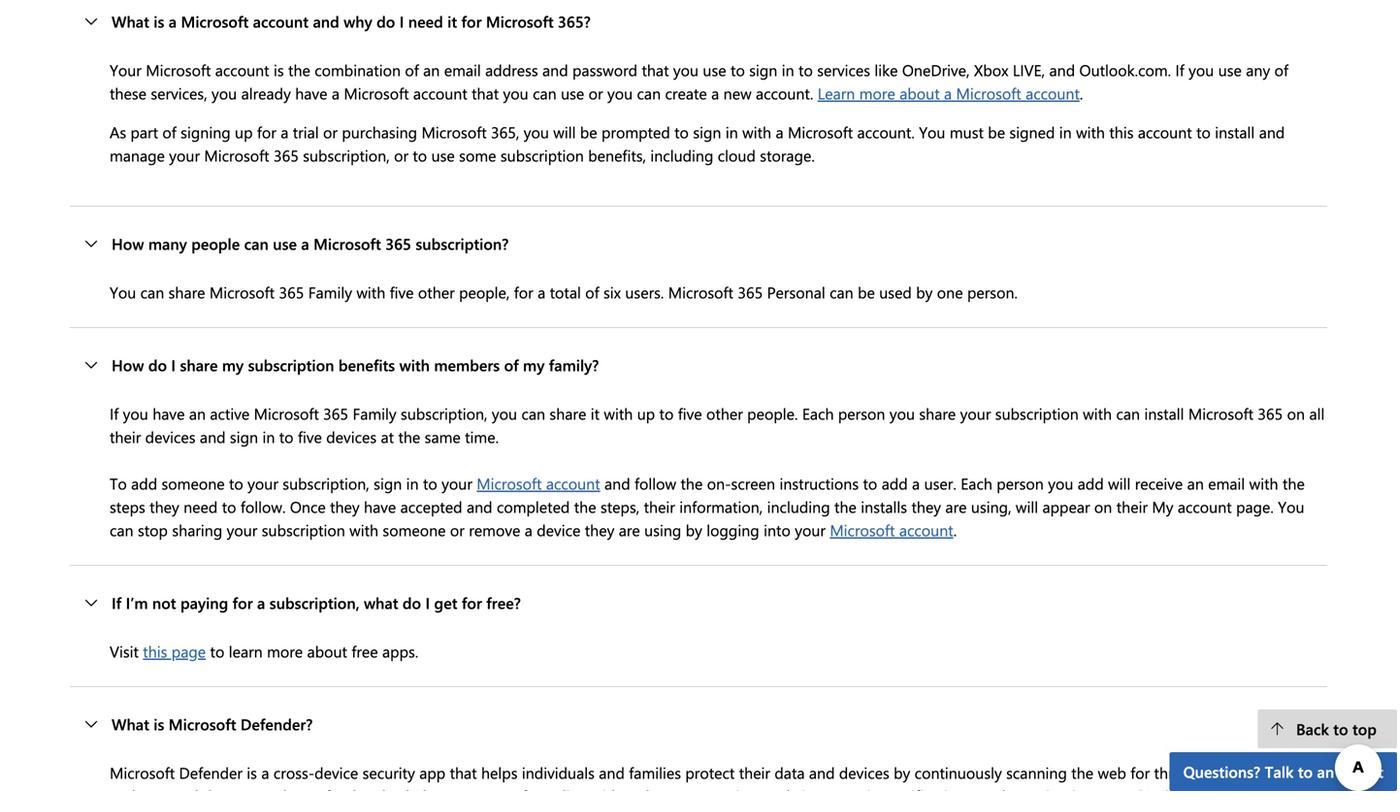 Task type: describe. For each thing, give the bounding box(es) containing it.
in right signed
[[1060, 121, 1072, 142]]

password
[[573, 59, 638, 80]]

and up the remove
[[467, 496, 493, 517]]

back to top link
[[1259, 710, 1398, 748]]

email inside and follow the on-screen instructions to add a user. each person you add will receive an email with the steps they need to follow. once they have accepted and completed the steps, their information, including the installs they are using, will appear on their my account page. you can stop sharing your subscription with someone or remove a device they are using by logging into your
[[1209, 473, 1246, 494]]

subscription inside dropdown button
[[248, 354, 334, 375]]

and inside if you have an active microsoft 365 family subscription, you can share it with up to five other people. each person you share your subscription with can install microsoft 365 on all their devices and sign in to five devices at the same time.
[[200, 426, 226, 447]]

in down new
[[726, 121, 739, 142]]

as
[[110, 121, 126, 142]]

account. inside as part of signing up for a trial or purchasing microsoft 365, you will be prompted to sign in with a microsoft account. you must be signed in with this account to install and manage your microsoft 365 subscription, or to use some subscription benefits, including cloud storage.
[[858, 121, 915, 142]]

365 down 'how many people can use a microsoft 365 subscription?'
[[279, 282, 304, 303]]

0 horizontal spatial this
[[143, 641, 167, 662]]

1 vertical spatial that
[[472, 83, 499, 104]]

subscription, up once
[[283, 473, 370, 494]]

a up visit this page to learn more about free apps.
[[257, 592, 265, 613]]

as part of signing up for a trial or purchasing microsoft 365, you will be prompted to sign in with a microsoft account. you must be signed in with this account to install and manage your microsoft 365 subscription, or to use some subscription benefits, including cloud storage.
[[110, 121, 1286, 166]]

only).
[[265, 786, 302, 791]]

2 horizontal spatial will
[[1109, 473, 1131, 494]]

learn more about a microsoft account link
[[818, 83, 1080, 104]]

0 vertical spatial more
[[860, 83, 896, 104]]

total
[[550, 282, 581, 303]]

can inside and follow the on-screen instructions to add a user. each person you add will receive an email with the steps they need to follow. once they have accepted and completed the steps, their information, including the installs they are using, will appear on their my account page. you can stop sharing your subscription with someone or remove a device they are using by logging into your
[[110, 520, 134, 540]]

other inside if you have an active microsoft 365 family subscription, you can share it with up to five other people. each person you share your subscription with can install microsoft 365 on all their devices and sign in to five devices at the same time.
[[707, 403, 743, 424]]

1 horizontal spatial security
[[832, 786, 884, 791]]

your up the 'accepted'
[[442, 473, 473, 494]]

their inside if you have an active microsoft 365 family subscription, you can share it with up to five other people. each person you share your subscription with can install microsoft 365 on all their devices and sign in to five devices at the same time.
[[110, 426, 141, 447]]

safer
[[508, 786, 541, 791]]

1 vertical spatial helps
[[406, 786, 442, 791]]

2 my from the left
[[523, 354, 545, 375]]

top
[[1353, 718, 1378, 739]]

each inside and follow the on-screen instructions to add a user. each person you add will receive an email with the steps they need to follow. once they have accepted and completed the steps, their information, including the installs they are using, will appear on their my account page. you can stop sharing your subscription with someone or remove a device they are using by logging into your
[[961, 473, 993, 494]]

installs
[[861, 496, 908, 517]]

and down continuously
[[980, 786, 1006, 791]]

services,
[[151, 83, 207, 104]]

device inside microsoft defender is a cross-device security app that helps individuals and families protect their data and devices by continuously scanning the web for threats to your identity and personal data (us only). defender also helps you stay safer online with malware protection, real-time security notifications, and security tips.
[[315, 762, 358, 783]]

used
[[880, 282, 912, 303]]

how for how many people can use a microsoft 365 subscription?
[[112, 233, 144, 254]]

and inside "dropdown button"
[[313, 11, 340, 32]]

0 vertical spatial family
[[308, 282, 352, 303]]

share up the 'user.'
[[920, 403, 957, 424]]

subscription, inside dropdown button
[[270, 592, 360, 613]]

once
[[290, 496, 326, 517]]

any
[[1247, 59, 1271, 80]]

a inside "dropdown button"
[[169, 11, 177, 32]]

2 horizontal spatial five
[[678, 403, 703, 424]]

you inside and follow the on-screen instructions to add a user. each person you add will receive an email with the steps they need to follow. once they have accepted and completed the steps, their information, including the installs they are using, will appear on their my account page. you can stop sharing your subscription with someone or remove a device they are using by logging into your
[[1279, 496, 1305, 517]]

some
[[459, 145, 497, 166]]

and left families
[[599, 762, 625, 783]]

have inside and follow the on-screen instructions to add a user. each person you add will receive an email with the steps they need to follow. once they have accepted and completed the steps, their information, including the installs they are using, will appear on their my account page. you can stop sharing your subscription with someone or remove a device they are using by logging into your
[[364, 496, 396, 517]]

questions?
[[1184, 761, 1261, 782]]

remove
[[469, 520, 521, 540]]

sign inside if you have an active microsoft 365 family subscription, you can share it with up to five other people. each person you share your subscription with can install microsoft 365 on all their devices and sign in to five devices at the same time.
[[230, 426, 258, 447]]

family?
[[549, 354, 599, 375]]

if for if you have an active microsoft 365 family subscription, you can share it with up to five other people. each person you share your subscription with can install microsoft 365 on all their devices and sign in to five devices at the same time.
[[110, 403, 119, 424]]

365,
[[491, 121, 520, 142]]

that inside microsoft defender is a cross-device security app that helps individuals and families protect their data and devices by continuously scanning the web for threats to your identity and personal data (us only). defender also helps you stay safer online with malware protection, real-time security notifications, and security tips.
[[450, 762, 477, 783]]

you inside microsoft defender is a cross-device security app that helps individuals and families protect their data and devices by continuously scanning the web for threats to your identity and personal data (us only). defender also helps you stay safer online with malware protection, real-time security notifications, and security tips.
[[447, 786, 472, 791]]

account inside "dropdown button"
[[253, 11, 309, 32]]

0 vertical spatial someone
[[162, 473, 225, 494]]

someone inside and follow the on-screen instructions to add a user. each person you add will receive an email with the steps they need to follow. once they have accepted and completed the steps, their information, including the installs they are using, will appear on their my account page. you can stop sharing your subscription with someone or remove a device they are using by logging into your
[[383, 520, 446, 540]]

page.
[[1237, 496, 1275, 517]]

0 horizontal spatial data
[[203, 786, 233, 791]]

new
[[724, 83, 752, 104]]

how do i share my subscription benefits with members of my family?
[[112, 354, 599, 375]]

an inside and follow the on-screen instructions to add a user. each person you add will receive an email with the steps they need to follow. once they have accepted and completed the steps, their information, including the installs they are using, will appear on their my account page. you can stop sharing your subscription with someone or remove a device they are using by logging into your
[[1188, 473, 1205, 494]]

these
[[110, 83, 147, 104]]

i'm
[[126, 592, 148, 613]]

page
[[172, 641, 206, 662]]

scanning
[[1007, 762, 1068, 783]]

what is microsoft defender?
[[112, 714, 313, 735]]

manage
[[110, 145, 165, 166]]

and up time
[[810, 762, 835, 783]]

a down 'combination'
[[332, 83, 340, 104]]

0 horizontal spatial .
[[954, 520, 957, 540]]

share down many
[[169, 282, 205, 303]]

2 vertical spatial will
[[1016, 496, 1039, 517]]

or down purchasing
[[394, 145, 409, 166]]

account inside and follow the on-screen instructions to add a user. each person you add will receive an email with the steps they need to follow. once they have accepted and completed the steps, their information, including the installs they are using, will appear on their my account page. you can stop sharing your subscription with someone or remove a device they are using by logging into your
[[1178, 496, 1233, 517]]

a down onedrive,
[[945, 83, 952, 104]]

of inside how do i share my subscription benefits with members of my family? dropdown button
[[504, 354, 519, 375]]

using,
[[972, 496, 1012, 517]]

it inside "dropdown button"
[[448, 11, 457, 32]]

cross-
[[274, 762, 315, 783]]

a right people
[[301, 233, 309, 254]]

your inside microsoft defender is a cross-device security app that helps individuals and families protect their data and devices by continuously scanning the web for threats to your identity and personal data (us only). defender also helps you stay safer online with malware protection, real-time security notifications, and security tips.
[[1225, 762, 1256, 783]]

a left "trial"
[[281, 121, 289, 142]]

your up follow.
[[248, 473, 279, 494]]

a left the 'user.'
[[913, 473, 921, 494]]

logging
[[707, 520, 760, 540]]

your right into
[[795, 520, 826, 540]]

of left six
[[586, 282, 600, 303]]

visit this page to learn more about free apps.
[[110, 641, 419, 662]]

if for if i'm not paying for a subscription, what do i get for free?
[[112, 592, 122, 613]]

a up cloud storage.
[[776, 121, 784, 142]]

subscription?
[[416, 233, 509, 254]]

i inside how do i share my subscription benefits with members of my family? dropdown button
[[171, 354, 176, 375]]

why
[[344, 11, 373, 32]]

or right "trial"
[[323, 121, 338, 142]]

subscription inside as part of signing up for a trial or purchasing microsoft 365, you will be prompted to sign in with a microsoft account. you must be signed in with this account to install and manage your microsoft 365 subscription, or to use some subscription benefits, including cloud storage.
[[501, 145, 584, 166]]

to add someone to your subscription, sign in to your microsoft account
[[110, 473, 601, 494]]

a inside microsoft defender is a cross-device security app that helps individuals and families protect their data and devices by continuously scanning the web for threats to your identity and personal data (us only). defender also helps you stay safer online with malware protection, real-time security notifications, and security tips.
[[261, 762, 269, 783]]

identity
[[1260, 762, 1312, 783]]

subscription, inside as part of signing up for a trial or purchasing microsoft 365, you will be prompted to sign in with a microsoft account. you must be signed in with this account to install and manage your microsoft 365 subscription, or to use some subscription benefits, including cloud storage.
[[303, 145, 390, 166]]

questions? talk to an expert
[[1184, 761, 1384, 782]]

real-
[[766, 786, 797, 791]]

microsoft inside how many people can use a microsoft 365 subscription? dropdown button
[[314, 233, 381, 254]]

365 inside dropdown button
[[386, 233, 412, 254]]

0 vertical spatial are
[[946, 496, 967, 517]]

and up steps,
[[605, 473, 631, 494]]

you up installs
[[890, 403, 915, 424]]

including inside as part of signing up for a trial or purchasing microsoft 365, you will be prompted to sign in with a microsoft account. you must be signed in with this account to install and manage your microsoft 365 subscription, or to use some subscription benefits, including cloud storage.
[[651, 145, 714, 166]]

you can share microsoft 365 family with five other people, for a total of six users. microsoft 365 personal can be used by one person.
[[110, 282, 1018, 303]]

365 down how do i share my subscription benefits with members of my family?
[[323, 403, 349, 424]]

devices inside microsoft defender is a cross-device security app that helps individuals and families protect their data and devices by continuously scanning the web for threats to your identity and personal data (us only). defender also helps you stay safer online with malware protection, real-time security notifications, and security tips.
[[840, 762, 890, 783]]

instructions
[[780, 473, 859, 494]]

0 horizontal spatial security
[[363, 762, 415, 783]]

install inside as part of signing up for a trial or purchasing microsoft 365, you will be prompted to sign in with a microsoft account. you must be signed in with this account to install and manage your microsoft 365 subscription, or to use some subscription benefits, including cloud storage.
[[1216, 121, 1256, 142]]

protection,
[[687, 786, 761, 791]]

personal
[[140, 786, 199, 791]]

with inside dropdown button
[[400, 354, 430, 375]]

protect
[[686, 762, 735, 783]]

and right 'address'
[[543, 59, 569, 80]]

this page link
[[143, 641, 206, 662]]

you left any
[[1189, 59, 1215, 80]]

365 left personal on the right top of the page
[[738, 282, 763, 303]]

what is microsoft defender? button
[[70, 687, 1328, 761]]

six
[[604, 282, 621, 303]]

sign down at
[[374, 473, 402, 494]]

0 horizontal spatial about
[[307, 641, 348, 662]]

1 vertical spatial are
[[619, 520, 641, 540]]

they up stop
[[150, 496, 179, 517]]

is inside your microsoft account is the combination of an email address and password that you use to sign in to services like onedrive, xbox live, and outlook.com. if you use any of these services, you already have a microsoft account that you can use or you can create a new account.
[[274, 59, 284, 80]]

combination
[[315, 59, 401, 80]]

you up time.
[[492, 403, 518, 424]]

back to top
[[1297, 718, 1378, 739]]

notifications,
[[889, 786, 976, 791]]

app
[[420, 762, 446, 783]]

tips.
[[1067, 786, 1095, 791]]

share down family?
[[550, 403, 587, 424]]

will inside as part of signing up for a trial or purchasing microsoft 365, you will be prompted to sign in with a microsoft account. you must be signed in with this account to install and manage your microsoft 365 subscription, or to use some subscription benefits, including cloud storage.
[[554, 121, 576, 142]]

your down follow.
[[227, 520, 258, 540]]

you down password
[[608, 83, 633, 104]]

must
[[950, 121, 984, 142]]

members
[[434, 354, 500, 375]]

to inside microsoft defender is a cross-device security app that helps individuals and families protect their data and devices by continuously scanning the web for threats to your identity and personal data (us only). defender also helps you stay safer online with malware protection, real-time security notifications, and security tips.
[[1206, 762, 1221, 783]]

they down the 'user.'
[[912, 496, 942, 517]]

my
[[1153, 496, 1174, 517]]

paying
[[181, 592, 228, 613]]

a down completed
[[525, 520, 533, 540]]

microsoft inside microsoft defender is a cross-device security app that helps individuals and families protect their data and devices by continuously scanning the web for threats to your identity and personal data (us only). defender also helps you stay safer online with malware protection, real-time security notifications, and security tips.
[[110, 762, 175, 783]]

1 vertical spatial defender
[[307, 786, 370, 791]]

you down 'address'
[[503, 83, 529, 104]]

free?
[[487, 592, 521, 613]]

their left my
[[1117, 496, 1148, 517]]

how do i share my subscription benefits with members of my family? button
[[70, 328, 1328, 402]]

including inside and follow the on-screen instructions to add a user. each person you add will receive an email with the steps they need to follow. once they have accepted and completed the steps, their information, including the installs they are using, will appear on their my account page. you can stop sharing your subscription with someone or remove a device they are using by logging into your
[[768, 496, 831, 517]]

and right live,
[[1050, 59, 1076, 80]]

what for what is microsoft defender?
[[112, 714, 149, 735]]

1 add from the left
[[131, 473, 157, 494]]

services
[[818, 59, 871, 80]]

use inside as part of signing up for a trial or purchasing microsoft 365, you will be prompted to sign in with a microsoft account. you must be signed in with this account to install and manage your microsoft 365 subscription, or to use some subscription benefits, including cloud storage.
[[432, 145, 455, 166]]

microsoft account .
[[830, 520, 957, 540]]

continuously
[[915, 762, 1003, 783]]

signing
[[181, 121, 231, 142]]

for inside as part of signing up for a trial or purchasing microsoft 365, you will be prompted to sign in with a microsoft account. you must be signed in with this account to install and manage your microsoft 365 subscription, or to use some subscription benefits, including cloud storage.
[[257, 121, 277, 142]]

if you have an active microsoft 365 family subscription, you can share it with up to five other people. each person you share your subscription with can install microsoft 365 on all their devices and sign in to five devices at the same time.
[[110, 403, 1326, 447]]

user.
[[925, 473, 957, 494]]

you up 'create'
[[674, 59, 699, 80]]

email inside your microsoft account is the combination of an email address and password that you use to sign in to services like onedrive, xbox live, and outlook.com. if you use any of these services, you already have a microsoft account that you can use or you can create a new account.
[[444, 59, 481, 80]]

can up receive
[[1117, 403, 1141, 424]]

i inside dropdown button
[[426, 592, 430, 613]]

0 horizontal spatial five
[[298, 426, 322, 447]]

steps
[[110, 496, 145, 517]]

365 inside as part of signing up for a trial or purchasing microsoft 365, you will be prompted to sign in with a microsoft account. you must be signed in with this account to install and manage your microsoft 365 subscription, or to use some subscription benefits, including cloud storage.
[[274, 145, 299, 166]]

cloud storage.
[[718, 145, 815, 166]]

1 horizontal spatial data
[[775, 762, 805, 783]]

account. inside your microsoft account is the combination of an email address and password that you use to sign in to services like onedrive, xbox live, and outlook.com. if you use any of these services, you already have a microsoft account that you can use or you can create a new account.
[[756, 83, 814, 104]]

at
[[381, 426, 394, 447]]

to inside dropdown button
[[1299, 761, 1314, 782]]

1 horizontal spatial devices
[[326, 426, 377, 447]]

receive
[[1136, 473, 1184, 494]]

can inside dropdown button
[[244, 233, 269, 254]]

can down many
[[140, 282, 164, 303]]

your microsoft account is the combination of an email address and password that you use to sign in to services like onedrive, xbox live, and outlook.com. if you use any of these services, you already have a microsoft account that you can use or you can create a new account.
[[110, 59, 1289, 104]]

or inside and follow the on-screen instructions to add a user. each person you add will receive an email with the steps they need to follow. once they have accepted and completed the steps, their information, including the installs they are using, will appear on their my account page. you can stop sharing your subscription with someone or remove a device they are using by logging into your
[[450, 520, 465, 540]]

you up to at the bottom
[[123, 403, 148, 424]]

use down password
[[561, 83, 585, 104]]

need inside and follow the on-screen instructions to add a user. each person you add will receive an email with the steps they need to follow. once they have accepted and completed the steps, their information, including the installs they are using, will appear on their my account page. you can stop sharing your subscription with someone or remove a device they are using by logging into your
[[184, 496, 218, 517]]

all
[[1310, 403, 1326, 424]]

questions? talk to an expert button
[[1170, 752, 1398, 791]]

the inside your microsoft account is the combination of an email address and password that you use to sign in to services like onedrive, xbox live, and outlook.com. if you use any of these services, you already have a microsoft account that you can use or you can create a new account.
[[288, 59, 311, 80]]

by inside and follow the on-screen instructions to add a user. each person you add will receive an email with the steps they need to follow. once they have accepted and completed the steps, their information, including the installs they are using, will appear on their my account page. you can stop sharing your subscription with someone or remove a device they are using by logging into your
[[686, 520, 703, 540]]

same
[[425, 426, 461, 447]]

use left any
[[1219, 59, 1243, 80]]

not
[[152, 592, 176, 613]]

benefits,
[[589, 145, 647, 166]]

in inside your microsoft account is the combination of an email address and password that you use to sign in to services like onedrive, xbox live, and outlook.com. if you use any of these services, you already have a microsoft account that you can use or you can create a new account.
[[782, 59, 795, 80]]



Task type: locate. For each thing, give the bounding box(es) containing it.
more right learn
[[267, 641, 303, 662]]

1 vertical spatial microsoft account link
[[830, 520, 954, 540]]

sign up new
[[750, 59, 778, 80]]

0 horizontal spatial each
[[803, 403, 834, 424]]

by
[[917, 282, 933, 303], [686, 520, 703, 540], [894, 762, 911, 783]]

1 vertical spatial email
[[1209, 473, 1246, 494]]

0 horizontal spatial be
[[580, 121, 598, 142]]

0 vertical spatial microsoft account link
[[477, 473, 601, 494]]

1 horizontal spatial install
[[1216, 121, 1256, 142]]

0 vertical spatial by
[[917, 282, 933, 303]]

family inside if you have an active microsoft 365 family subscription, you can share it with up to five other people. each person you share your subscription with can install microsoft 365 on all their devices and sign in to five devices at the same time.
[[353, 403, 397, 424]]

how many people can use a microsoft 365 subscription? button
[[70, 207, 1328, 281]]

0 vertical spatial defender
[[179, 762, 243, 783]]

stay
[[476, 786, 504, 791]]

an inside your microsoft account is the combination of an email address and password that you use to sign in to services like onedrive, xbox live, and outlook.com. if you use any of these services, you already have a microsoft account that you can use or you can create a new account.
[[423, 59, 440, 80]]

like
[[875, 59, 898, 80]]

you right "365,"
[[524, 121, 549, 142]]

you inside as part of signing up for a trial or purchasing microsoft 365, you will be prompted to sign in with a microsoft account. you must be signed in with this account to install and manage your microsoft 365 subscription, or to use some subscription benefits, including cloud storage.
[[524, 121, 549, 142]]

0 horizontal spatial person
[[839, 403, 886, 424]]

you left "already"
[[212, 83, 237, 104]]

and inside as part of signing up for a trial or purchasing microsoft 365, you will be prompted to sign in with a microsoft account. you must be signed in with this account to install and manage your microsoft 365 subscription, or to use some subscription benefits, including cloud storage.
[[1260, 121, 1286, 142]]

completed
[[497, 496, 570, 517]]

what down visit
[[112, 714, 149, 735]]

up
[[235, 121, 253, 142], [638, 403, 655, 424]]

1 vertical spatial including
[[768, 496, 831, 517]]

1 vertical spatial install
[[1145, 403, 1185, 424]]

if inside if you have an active microsoft 365 family subscription, you can share it with up to five other people. each person you share your subscription with can install microsoft 365 on all their devices and sign in to five devices at the same time.
[[110, 403, 119, 424]]

person inside if you have an active microsoft 365 family subscription, you can share it with up to five other people. each person you share your subscription with can install microsoft 365 on all their devices and sign in to five devices at the same time.
[[839, 403, 886, 424]]

can up completed
[[522, 403, 546, 424]]

screen
[[732, 473, 776, 494]]

microsoft inside "what is microsoft defender?" dropdown button
[[169, 714, 236, 735]]

subscription, down purchasing
[[303, 145, 390, 166]]

365?
[[558, 11, 591, 32]]

a up 'services,'
[[169, 11, 177, 32]]

create
[[665, 83, 707, 104]]

five up the to add someone to your subscription, sign in to your microsoft account
[[298, 426, 322, 447]]

the inside microsoft defender is a cross-device security app that helps individuals and families protect their data and devices by continuously scanning the web for threats to your identity and personal data (us only). defender also helps you stay safer online with malware protection, real-time security notifications, and security tips.
[[1072, 762, 1094, 783]]

microsoft account link
[[477, 473, 601, 494], [830, 520, 954, 540]]

2 vertical spatial by
[[894, 762, 911, 783]]

up inside if you have an active microsoft 365 family subscription, you can share it with up to five other people. each person you share your subscription with can install microsoft 365 on all their devices and sign in to five devices at the same time.
[[638, 403, 655, 424]]

already
[[241, 83, 291, 104]]

1 vertical spatial someone
[[383, 520, 446, 540]]

1 what from the top
[[112, 11, 149, 32]]

for inside what is a microsoft account and why do i need it for microsoft 365? "dropdown button"
[[462, 11, 482, 32]]

with
[[743, 121, 772, 142], [1077, 121, 1106, 142], [357, 282, 386, 303], [400, 354, 430, 375], [604, 403, 633, 424], [1084, 403, 1113, 424], [1250, 473, 1279, 494], [350, 520, 379, 540], [592, 786, 621, 791]]

your up using,
[[961, 403, 992, 424]]

1 vertical spatial each
[[961, 473, 993, 494]]

part
[[131, 121, 158, 142]]

if i'm not paying for a subscription, what do i get for free? button
[[70, 566, 1328, 640]]

you inside and follow the on-screen instructions to add a user. each person you add will receive an email with the steps they need to follow. once they have accepted and completed the steps, their information, including the installs they are using, will appear on their my account page. you can stop sharing your subscription with someone or remove a device they are using by logging into your
[[1049, 473, 1074, 494]]

of right members
[[504, 354, 519, 375]]

1 horizontal spatial .
[[1080, 83, 1084, 104]]

3 add from the left
[[1078, 473, 1105, 494]]

0 horizontal spatial defender
[[179, 762, 243, 783]]

person inside and follow the on-screen instructions to add a user. each person you add will receive an email with the steps they need to follow. once they have accepted and completed the steps, their information, including the installs they are using, will appear on their my account page. you can stop sharing your subscription with someone or remove a device they are using by logging into your
[[997, 473, 1044, 494]]

1 horizontal spatial email
[[1209, 473, 1246, 494]]

five down how do i share my subscription benefits with members of my family? dropdown button
[[678, 403, 703, 424]]

1 horizontal spatial i
[[400, 11, 404, 32]]

people,
[[459, 282, 510, 303]]

1 horizontal spatial five
[[390, 282, 414, 303]]

1 vertical spatial i
[[171, 354, 176, 375]]

sign down 'create'
[[693, 121, 722, 142]]

how inside dropdown button
[[112, 233, 144, 254]]

1 vertical spatial device
[[315, 762, 358, 783]]

install
[[1216, 121, 1256, 142], [1145, 403, 1185, 424]]

is inside microsoft defender is a cross-device security app that helps individuals and families protect their data and devices by continuously scanning the web for threats to your identity and personal data (us only). defender also helps you stay safer online with malware protection, real-time security notifications, and security tips.
[[247, 762, 257, 783]]

0 horizontal spatial add
[[131, 473, 157, 494]]

2 horizontal spatial devices
[[840, 762, 890, 783]]

an right 'combination'
[[423, 59, 440, 80]]

can down steps
[[110, 520, 134, 540]]

how for how do i share my subscription benefits with members of my family?
[[112, 354, 144, 375]]

is inside "what is microsoft defender?" dropdown button
[[154, 714, 164, 735]]

by right using
[[686, 520, 703, 540]]

use up new
[[703, 59, 727, 80]]

1 horizontal spatial this
[[1110, 121, 1134, 142]]

a left total on the left top
[[538, 282, 546, 303]]

family
[[308, 282, 352, 303], [353, 403, 397, 424]]

1 horizontal spatial you
[[920, 121, 946, 142]]

an inside if you have an active microsoft 365 family subscription, you can share it with up to five other people. each person you share your subscription with can install microsoft 365 on all their devices and sign in to five devices at the same time.
[[189, 403, 206, 424]]

by inside microsoft defender is a cross-device security app that helps individuals and families protect their data and devices by continuously scanning the web for threats to your identity and personal data (us only). defender also helps you stay safer online with malware protection, real-time security notifications, and security tips.
[[894, 762, 911, 783]]

it right why
[[448, 11, 457, 32]]

people
[[191, 233, 240, 254]]

0 vertical spatial on
[[1288, 403, 1306, 424]]

have inside your microsoft account is the combination of an email address and password that you use to sign in to services like onedrive, xbox live, and outlook.com. if you use any of these services, you already have a microsoft account that you can use or you can create a new account.
[[295, 83, 328, 104]]

0 horizontal spatial account.
[[756, 83, 814, 104]]

1 horizontal spatial about
[[900, 83, 940, 104]]

account inside as part of signing up for a trial or purchasing microsoft 365, you will be prompted to sign in with a microsoft account. you must be signed in with this account to install and manage your microsoft 365 subscription, or to use some subscription benefits, including cloud storage.
[[1139, 121, 1193, 142]]

1 vertical spatial by
[[686, 520, 703, 540]]

0 vertical spatial that
[[642, 59, 669, 80]]

365 left all on the right bottom of the page
[[1259, 403, 1284, 424]]

your inside as part of signing up for a trial or purchasing microsoft 365, you will be prompted to sign in with a microsoft account. you must be signed in with this account to install and manage your microsoft 365 subscription, or to use some subscription benefits, including cloud storage.
[[169, 145, 200, 166]]

about down onedrive,
[[900, 83, 940, 104]]

expert
[[1339, 761, 1384, 782]]

subscription inside and follow the on-screen instructions to add a user. each person you add will receive an email with the steps they need to follow. once they have accepted and completed the steps, their information, including the installs they are using, will appear on their my account page. you can stop sharing your subscription with someone or remove a device they are using by logging into your
[[262, 520, 345, 540]]

need inside what is a microsoft account and why do i need it for microsoft 365? "dropdown button"
[[408, 11, 443, 32]]

is up personal
[[154, 714, 164, 735]]

are down the 'user.'
[[946, 496, 967, 517]]

1 how from the top
[[112, 233, 144, 254]]

0 horizontal spatial do
[[148, 354, 167, 375]]

2 horizontal spatial have
[[364, 496, 396, 517]]

0 horizontal spatial devices
[[145, 426, 196, 447]]

1 horizontal spatial on
[[1288, 403, 1306, 424]]

1 vertical spatial family
[[353, 403, 397, 424]]

2 add from the left
[[882, 473, 908, 494]]

devices
[[145, 426, 196, 447], [326, 426, 377, 447], [840, 762, 890, 783]]

someone down the 'accepted'
[[383, 520, 446, 540]]

1 vertical spatial about
[[307, 641, 348, 662]]

web
[[1098, 762, 1127, 783]]

many
[[148, 233, 187, 254]]

2 horizontal spatial do
[[403, 592, 421, 613]]

1 vertical spatial this
[[143, 641, 167, 662]]

follow
[[635, 473, 677, 494]]

have inside if you have an active microsoft 365 family subscription, you can share it with up to five other people. each person you share your subscription with can install microsoft 365 on all their devices and sign in to five devices at the same time.
[[153, 403, 185, 424]]

are down steps,
[[619, 520, 641, 540]]

2 horizontal spatial i
[[426, 592, 430, 613]]

how inside dropdown button
[[112, 354, 144, 375]]

your inside if you have an active microsoft 365 family subscription, you can share it with up to five other people. each person you share your subscription with can install microsoft 365 on all their devices and sign in to five devices at the same time.
[[961, 403, 992, 424]]

0 horizontal spatial helps
[[406, 786, 442, 791]]

0 horizontal spatial i
[[171, 354, 176, 375]]

a up only).
[[261, 762, 269, 783]]

microsoft
[[181, 11, 249, 32], [486, 11, 554, 32], [146, 59, 211, 80], [344, 83, 409, 104], [957, 83, 1022, 104], [422, 121, 487, 142], [788, 121, 853, 142], [204, 145, 269, 166], [314, 233, 381, 254], [210, 282, 275, 303], [669, 282, 734, 303], [254, 403, 319, 424], [1189, 403, 1254, 424], [477, 473, 542, 494], [830, 520, 896, 540], [169, 714, 236, 735], [110, 762, 175, 783]]

share up active at the left
[[180, 354, 218, 375]]

can right personal on the right top of the page
[[830, 282, 854, 303]]

subscription inside if you have an active microsoft 365 family subscription, you can share it with up to five other people. each person you share your subscription with can install microsoft 365 on all their devices and sign in to five devices at the same time.
[[996, 403, 1079, 424]]

this
[[1110, 121, 1134, 142], [143, 641, 167, 662]]

will right using,
[[1016, 496, 1039, 517]]

they down the to add someone to your subscription, sign in to your microsoft account
[[330, 496, 360, 517]]

1 horizontal spatial my
[[523, 354, 545, 375]]

. down outlook.com.
[[1080, 83, 1084, 104]]

also
[[374, 786, 402, 791]]

of inside as part of signing up for a trial or purchasing microsoft 365, you will be prompted to sign in with a microsoft account. you must be signed in with this account to install and manage your microsoft 365 subscription, or to use some subscription benefits, including cloud storage.
[[163, 121, 176, 142]]

need up the sharing
[[184, 496, 218, 517]]

1 horizontal spatial defender
[[307, 786, 370, 791]]

0 vertical spatial i
[[400, 11, 404, 32]]

1 horizontal spatial family
[[353, 403, 397, 424]]

use
[[703, 59, 727, 80], [1219, 59, 1243, 80], [561, 83, 585, 104], [432, 145, 455, 166], [273, 233, 297, 254]]

can down 'address'
[[533, 83, 557, 104]]

on
[[1288, 403, 1306, 424], [1095, 496, 1113, 517]]

0 horizontal spatial including
[[651, 145, 714, 166]]

on inside and follow the on-screen instructions to add a user. each person you add will receive an email with the steps they need to follow. once they have accepted and completed the steps, their information, including the installs they are using, will appear on their my account page. you can stop sharing your subscription with someone or remove a device they are using by logging into your
[[1095, 496, 1113, 517]]

if inside dropdown button
[[112, 592, 122, 613]]

you left stay
[[447, 786, 472, 791]]

1 vertical spatial five
[[678, 403, 703, 424]]

and left why
[[313, 11, 340, 32]]

1 horizontal spatial person
[[997, 473, 1044, 494]]

1 vertical spatial you
[[110, 282, 136, 303]]

free
[[352, 641, 378, 662]]

1 vertical spatial it
[[591, 403, 600, 424]]

in up the 'accepted'
[[406, 473, 419, 494]]

0 horizontal spatial on
[[1095, 496, 1113, 517]]

0 vertical spatial five
[[390, 282, 414, 303]]

it down family?
[[591, 403, 600, 424]]

1 horizontal spatial need
[[408, 11, 443, 32]]

or inside your microsoft account is the combination of an email address and password that you use to sign in to services like onedrive, xbox live, and outlook.com. if you use any of these services, you already have a microsoft account that you can use or you can create a new account.
[[589, 83, 603, 104]]

five up the benefits
[[390, 282, 414, 303]]

my left family?
[[523, 354, 545, 375]]

learn
[[229, 641, 263, 662]]

1 vertical spatial will
[[1109, 473, 1131, 494]]

1 horizontal spatial more
[[860, 83, 896, 104]]

by left one
[[917, 282, 933, 303]]

1 vertical spatial other
[[707, 403, 743, 424]]

they down steps,
[[585, 520, 615, 540]]

account
[[253, 11, 309, 32], [215, 59, 269, 80], [413, 83, 468, 104], [1026, 83, 1080, 104], [1139, 121, 1193, 142], [546, 473, 601, 494], [1178, 496, 1233, 517], [900, 520, 954, 540]]

subscription, up same
[[401, 403, 488, 424]]

0 horizontal spatial up
[[235, 121, 253, 142]]

including down instructions
[[768, 496, 831, 517]]

0 vertical spatial how
[[112, 233, 144, 254]]

0 vertical spatial helps
[[482, 762, 518, 783]]

it inside if you have an active microsoft 365 family subscription, you can share it with up to five other people. each person you share your subscription with can install microsoft 365 on all their devices and sign in to five devices at the same time.
[[591, 403, 600, 424]]

learn
[[818, 83, 856, 104]]

of
[[405, 59, 419, 80], [1275, 59, 1289, 80], [163, 121, 176, 142], [586, 282, 600, 303], [504, 354, 519, 375]]

in inside if you have an active microsoft 365 family subscription, you can share it with up to five other people. each person you share your subscription with can install microsoft 365 on all their devices and sign in to five devices at the same time.
[[263, 426, 275, 447]]

purchasing
[[342, 121, 418, 142]]

can left 'create'
[[637, 83, 661, 104]]

users.
[[626, 282, 664, 303]]

defender up (us
[[179, 762, 243, 783]]

0 horizontal spatial my
[[222, 354, 244, 375]]

device inside and follow the on-screen instructions to add a user. each person you add will receive an email with the steps they need to follow. once they have accepted and completed the steps, their information, including the installs they are using, will appear on their my account page. you can stop sharing your subscription with someone or remove a device they are using by logging into your
[[537, 520, 581, 540]]

.
[[1080, 83, 1084, 104], [954, 520, 957, 540]]

0 horizontal spatial need
[[184, 496, 218, 517]]

a left new
[[712, 83, 720, 104]]

talk
[[1266, 761, 1294, 782]]

install down any
[[1216, 121, 1256, 142]]

do inside dropdown button
[[403, 592, 421, 613]]

your
[[110, 59, 142, 80]]

what
[[364, 592, 399, 613]]

0 vertical spatial install
[[1216, 121, 1256, 142]]

0 vertical spatial have
[[295, 83, 328, 104]]

2 horizontal spatial security
[[1010, 786, 1063, 791]]

address
[[486, 59, 538, 80]]

subscription
[[501, 145, 584, 166], [248, 354, 334, 375], [996, 403, 1079, 424], [262, 520, 345, 540]]

to
[[110, 473, 127, 494]]

subscription, inside if you have an active microsoft 365 family subscription, you can share it with up to five other people. each person you share your subscription with can install microsoft 365 on all their devices and sign in to five devices at the same time.
[[401, 403, 488, 424]]

each inside if you have an active microsoft 365 family subscription, you can share it with up to five other people. each person you share your subscription with can install microsoft 365 on all their devices and sign in to five devices at the same time.
[[803, 403, 834, 424]]

the inside if you have an active microsoft 365 family subscription, you can share it with up to five other people. each person you share your subscription with can install microsoft 365 on all their devices and sign in to five devices at the same time.
[[398, 426, 421, 447]]

subscription, left what
[[270, 592, 360, 613]]

what for what is a microsoft account and why do i need it for microsoft 365?
[[112, 11, 149, 32]]

share inside dropdown button
[[180, 354, 218, 375]]

email
[[444, 59, 481, 80], [1209, 473, 1246, 494]]

person up instructions
[[839, 403, 886, 424]]

prompted
[[602, 121, 671, 142]]

need right why
[[408, 11, 443, 32]]

their up using
[[644, 496, 676, 517]]

if inside your microsoft account is the combination of an email address and password that you use to sign in to services like onedrive, xbox live, and outlook.com. if you use any of these services, you already have a microsoft account that you can use or you can create a new account.
[[1176, 59, 1185, 80]]

what up "your"
[[112, 11, 149, 32]]

1 vertical spatial data
[[203, 786, 233, 791]]

or down password
[[589, 83, 603, 104]]

install inside if you have an active microsoft 365 family subscription, you can share it with up to five other people. each person you share your subscription with can install microsoft 365 on all their devices and sign in to five devices at the same time.
[[1145, 403, 1185, 424]]

sharing
[[172, 520, 223, 540]]

1 vertical spatial more
[[267, 641, 303, 662]]

devices up notifications,
[[840, 762, 890, 783]]

365 left subscription?
[[386, 233, 412, 254]]

1 my from the left
[[222, 354, 244, 375]]

1 horizontal spatial including
[[768, 496, 831, 517]]

2 vertical spatial you
[[1279, 496, 1305, 517]]

an right receive
[[1188, 473, 1205, 494]]

family up at
[[353, 403, 397, 424]]

2 what from the top
[[112, 714, 149, 735]]

benefits
[[339, 354, 395, 375]]

0 horizontal spatial more
[[267, 641, 303, 662]]

security
[[363, 762, 415, 783], [832, 786, 884, 791], [1010, 786, 1063, 791]]

0 vertical spatial including
[[651, 145, 714, 166]]

2 vertical spatial i
[[426, 592, 430, 613]]

this inside as part of signing up for a trial or purchasing microsoft 365, you will be prompted to sign in with a microsoft account. you must be signed in with this account to install and manage your microsoft 365 subscription, or to use some subscription benefits, including cloud storage.
[[1110, 121, 1134, 142]]

each right people.
[[803, 403, 834, 424]]

threats
[[1155, 762, 1202, 783]]

live,
[[1013, 59, 1046, 80]]

of right 'combination'
[[405, 59, 419, 80]]

use inside dropdown button
[[273, 233, 297, 254]]

active
[[210, 403, 250, 424]]

this down outlook.com.
[[1110, 121, 1134, 142]]

is up 'services,'
[[154, 11, 164, 32]]

that up stay
[[450, 762, 477, 783]]

0 vertical spatial will
[[554, 121, 576, 142]]

1 vertical spatial .
[[954, 520, 957, 540]]

an inside dropdown button
[[1318, 761, 1335, 782]]

stop
[[138, 520, 168, 540]]

0 horizontal spatial microsoft account link
[[477, 473, 601, 494]]

1 horizontal spatial device
[[537, 520, 581, 540]]

use right people
[[273, 233, 297, 254]]

0 vertical spatial device
[[537, 520, 581, 540]]

xbox
[[975, 59, 1009, 80]]

security right time
[[832, 786, 884, 791]]

if i'm not paying for a subscription, what do i get for free?
[[112, 592, 521, 613]]

do inside "dropdown button"
[[377, 11, 395, 32]]

helps down "app"
[[406, 786, 442, 791]]

you inside as part of signing up for a trial or purchasing microsoft 365, you will be prompted to sign in with a microsoft account. you must be signed in with this account to install and manage your microsoft 365 subscription, or to use some subscription benefits, including cloud storage.
[[920, 121, 946, 142]]

are
[[946, 496, 967, 517], [619, 520, 641, 540]]

will left receive
[[1109, 473, 1131, 494]]

have
[[295, 83, 328, 104], [153, 403, 185, 424], [364, 496, 396, 517]]

person.
[[968, 282, 1018, 303]]

five
[[390, 282, 414, 303], [678, 403, 703, 424], [298, 426, 322, 447]]

and left personal
[[110, 786, 136, 791]]

what inside "dropdown button"
[[112, 11, 149, 32]]

up inside as part of signing up for a trial or purchasing microsoft 365, you will be prompted to sign in with a microsoft account. you must be signed in with this account to install and manage your microsoft 365 subscription, or to use some subscription benefits, including cloud storage.
[[235, 121, 253, 142]]

microsoft defender is a cross-device security app that helps individuals and families protect their data and devices by continuously scanning the web for threats to your identity and personal data (us only). defender also helps you stay safer online with malware protection, real-time security notifications, and security tips.
[[110, 762, 1312, 791]]

what
[[112, 11, 149, 32], [112, 714, 149, 735]]

for inside microsoft defender is a cross-device security app that helps individuals and families protect their data and devices by continuously scanning the web for threats to your identity and personal data (us only). defender also helps you stay safer online with malware protection, real-time security notifications, and security tips.
[[1131, 762, 1151, 783]]

up up follow
[[638, 403, 655, 424]]

0 vertical spatial data
[[775, 762, 805, 783]]

is inside what is a microsoft account and why do i need it for microsoft 365? "dropdown button"
[[154, 11, 164, 32]]

outlook.com.
[[1080, 59, 1172, 80]]

subscription,
[[303, 145, 390, 166], [401, 403, 488, 424], [283, 473, 370, 494], [270, 592, 360, 613]]

devices left at
[[326, 426, 377, 447]]

do
[[377, 11, 395, 32], [148, 354, 167, 375], [403, 592, 421, 613]]

2 vertical spatial if
[[112, 592, 122, 613]]

my up active at the left
[[222, 354, 244, 375]]

that up 'create'
[[642, 59, 669, 80]]

on inside if you have an active microsoft 365 family subscription, you can share it with up to five other people. each person you share your subscription with can install microsoft 365 on all their devices and sign in to five devices at the same time.
[[1288, 403, 1306, 424]]

(us
[[237, 786, 261, 791]]

of right any
[[1275, 59, 1289, 80]]

an left active at the left
[[189, 403, 206, 424]]

1 vertical spatial do
[[148, 354, 167, 375]]

0 vertical spatial it
[[448, 11, 457, 32]]

2 horizontal spatial be
[[989, 121, 1006, 142]]

add up installs
[[882, 473, 908, 494]]

0 vertical spatial other
[[418, 282, 455, 303]]

0 horizontal spatial someone
[[162, 473, 225, 494]]

get
[[434, 592, 458, 613]]

0 vertical spatial do
[[377, 11, 395, 32]]

including down 'prompted'
[[651, 145, 714, 166]]

sign inside as part of signing up for a trial or purchasing microsoft 365, you will be prompted to sign in with a microsoft account. you must be signed in with this account to install and manage your microsoft 365 subscription, or to use some subscription benefits, including cloud storage.
[[693, 121, 722, 142]]

1 horizontal spatial account.
[[858, 121, 915, 142]]

2 how from the top
[[112, 354, 144, 375]]

sign inside your microsoft account is the combination of an email address and password that you use to sign in to services like onedrive, xbox live, and outlook.com. if you use any of these services, you already have a microsoft account that you can use or you can create a new account.
[[750, 59, 778, 80]]

how many people can use a microsoft 365 subscription?
[[112, 233, 509, 254]]

do inside dropdown button
[[148, 354, 167, 375]]

0 vertical spatial if
[[1176, 59, 1185, 80]]

1 vertical spatial need
[[184, 496, 218, 517]]

if up to at the bottom
[[110, 403, 119, 424]]

their inside microsoft defender is a cross-device security app that helps individuals and families protect their data and devices by continuously scanning the web for threats to your identity and personal data (us only). defender also helps you stay safer online with malware protection, real-time security notifications, and security tips.
[[739, 762, 771, 783]]

1 vertical spatial if
[[110, 403, 119, 424]]

using
[[645, 520, 682, 540]]

1 horizontal spatial by
[[894, 762, 911, 783]]

trial
[[293, 121, 319, 142]]

add right to at the bottom
[[131, 473, 157, 494]]

each up using,
[[961, 473, 993, 494]]

that down 'address'
[[472, 83, 499, 104]]

that
[[642, 59, 669, 80], [472, 83, 499, 104], [450, 762, 477, 783]]

in
[[782, 59, 795, 80], [726, 121, 739, 142], [1060, 121, 1072, 142], [263, 426, 275, 447], [406, 473, 419, 494]]

can
[[533, 83, 557, 104], [637, 83, 661, 104], [244, 233, 269, 254], [140, 282, 164, 303], [830, 282, 854, 303], [522, 403, 546, 424], [1117, 403, 1141, 424], [110, 520, 134, 540]]

i inside what is a microsoft account and why do i need it for microsoft 365? "dropdown button"
[[400, 11, 404, 32]]

into
[[764, 520, 791, 540]]

microsoft account link down installs
[[830, 520, 954, 540]]

you
[[674, 59, 699, 80], [1189, 59, 1215, 80], [212, 83, 237, 104], [503, 83, 529, 104], [608, 83, 633, 104], [524, 121, 549, 142], [123, 403, 148, 424], [492, 403, 518, 424], [890, 403, 915, 424], [1049, 473, 1074, 494], [447, 786, 472, 791]]

with inside microsoft defender is a cross-device security app that helps individuals and families protect their data and devices by continuously scanning the web for threats to your identity and personal data (us only). defender also helps you stay safer online with malware protection, real-time security notifications, and security tips.
[[592, 786, 621, 791]]

0 horizontal spatial you
[[110, 282, 136, 303]]

if right outlook.com.
[[1176, 59, 1185, 80]]

and down active at the left
[[200, 426, 226, 447]]

0 vertical spatial person
[[839, 403, 886, 424]]

families
[[629, 762, 682, 783]]

accepted
[[401, 496, 463, 517]]

and follow the on-screen instructions to add a user. each person you add will receive an email with the steps they need to follow. once they have accepted and completed the steps, their information, including the installs they are using, will appear on their my account page. you can stop sharing your subscription with someone or remove a device they are using by logging into your
[[110, 473, 1306, 540]]

0 vertical spatial about
[[900, 83, 940, 104]]

0 vertical spatial each
[[803, 403, 834, 424]]

1 horizontal spatial be
[[858, 282, 876, 303]]

back
[[1297, 718, 1330, 739]]

1 horizontal spatial it
[[591, 403, 600, 424]]



Task type: vqa. For each thing, say whether or not it's contained in the screenshot.
the middle "that"
yes



